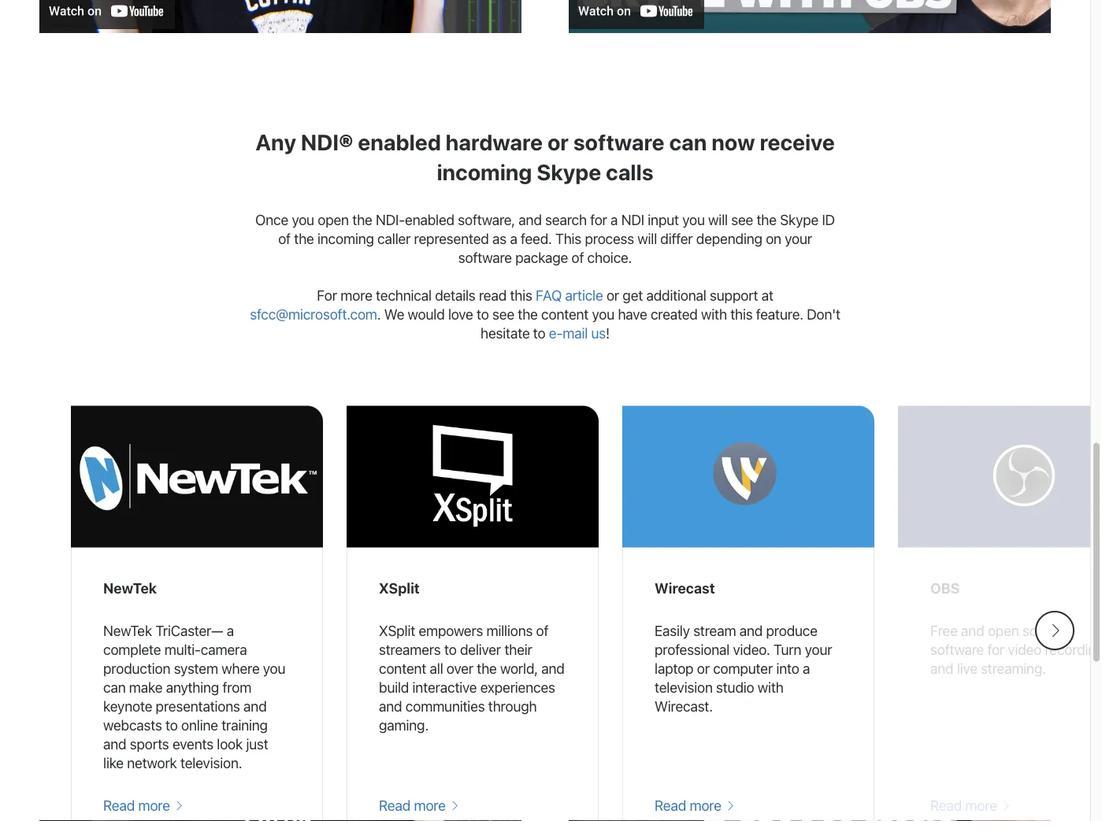 Task type: locate. For each thing, give the bounding box(es) containing it.
this down the support
[[731, 306, 753, 323]]

with inside for more technical details read this faq article or get additional support at sfcc@microsoft.com . we would love to see the content you have created with this feature. don't hesitate to
[[701, 306, 727, 323]]

to inside xsplit empowers millions of streamers to deliver their content all over the world, and build interactive experiences and communities through gaming.
[[444, 642, 457, 659]]

your right 'on'
[[785, 230, 812, 247]]

see up depending
[[732, 212, 754, 229]]

or left get
[[607, 287, 619, 304]]

1 horizontal spatial this
[[731, 306, 753, 323]]

complete
[[103, 642, 161, 659]]

0 vertical spatial or
[[548, 129, 569, 155]]

0 vertical spatial to
[[477, 306, 489, 323]]

the
[[352, 212, 372, 229], [757, 212, 777, 229], [294, 230, 314, 247], [518, 306, 538, 323], [477, 661, 497, 678]]

0 horizontal spatial with
[[701, 306, 727, 323]]

0 vertical spatial will
[[709, 212, 728, 229]]

0 horizontal spatial or
[[548, 129, 569, 155]]

to down read
[[477, 306, 489, 323]]

sfcc@microsoft.com link
[[250, 306, 377, 323]]

read for and
[[379, 798, 411, 815]]

tricaster—
[[156, 623, 223, 640]]

enabled
[[358, 129, 441, 155], [405, 212, 455, 229]]

0 vertical spatial your
[[785, 230, 812, 247]]

make
[[129, 680, 163, 697]]

0 horizontal spatial incoming
[[318, 230, 374, 247]]

and up video.
[[740, 623, 763, 640]]

1 vertical spatial to
[[444, 642, 457, 659]]

will up depending
[[709, 212, 728, 229]]

of down the once
[[278, 230, 291, 247]]

1 horizontal spatial see
[[732, 212, 754, 229]]

search
[[545, 212, 587, 229]]

2 horizontal spatial read more
[[655, 798, 725, 815]]

calls
[[606, 159, 654, 185]]

details
[[435, 287, 476, 304]]

xsplit for xsplit
[[379, 580, 420, 597]]

1 horizontal spatial software
[[574, 129, 665, 155]]

1 vertical spatial or
[[607, 287, 619, 304]]

wirecast company logo image
[[623, 406, 875, 548]]

empowers
[[419, 623, 483, 640]]

skype up search
[[537, 159, 601, 185]]

content down faq article link
[[541, 306, 589, 323]]

1 vertical spatial content
[[379, 661, 426, 678]]

0 vertical spatial xsplit
[[379, 580, 420, 597]]

can inside newtek tricaster— a complete multi-camera production system where you can make anything from keynote presentations and webcasts to online training and sports events look just like network television.
[[103, 680, 126, 697]]

skype inside any ndi® enabled hardware or software can now receive incoming skype calls
[[537, 159, 601, 185]]

now
[[712, 129, 755, 155]]

a right into
[[803, 661, 810, 678]]

presentations
[[156, 699, 240, 716]]

your
[[785, 230, 812, 247], [805, 642, 832, 659]]

the inside for more technical details read this faq article or get additional support at sfcc@microsoft.com . we would love to see the content you have created with this feature. don't hesitate to
[[518, 306, 538, 323]]

will down ndi
[[638, 230, 657, 247]]

0 vertical spatial with
[[701, 306, 727, 323]]

e-mail us link
[[549, 325, 606, 342]]

1 horizontal spatial read more
[[379, 798, 449, 815]]

of down this
[[572, 249, 584, 266]]

2 horizontal spatial or
[[697, 661, 710, 678]]

0 horizontal spatial read
[[103, 798, 135, 815]]

id
[[822, 212, 835, 229]]

ndi-
[[376, 212, 405, 229]]

1 vertical spatial with
[[758, 680, 784, 697]]

0 horizontal spatial content
[[379, 661, 426, 678]]

feed.
[[521, 230, 552, 247]]

2 vertical spatial of
[[536, 623, 549, 640]]

0 horizontal spatial see
[[493, 306, 515, 323]]

skype left id
[[780, 212, 819, 229]]

read
[[479, 287, 507, 304]]

2 vertical spatial or
[[697, 661, 710, 678]]

read for webcasts
[[103, 798, 135, 815]]

online
[[181, 717, 218, 734]]

3 read more link from the left
[[655, 797, 735, 816]]

and down build at the left of page
[[379, 699, 402, 716]]

1 horizontal spatial or
[[607, 287, 619, 304]]

1 horizontal spatial of
[[536, 623, 549, 640]]

2 read more link from the left
[[379, 797, 459, 816]]

0 vertical spatial incoming
[[437, 159, 532, 185]]

more inside for more technical details read this faq article or get additional support at sfcc@microsoft.com . we would love to see the content you have created with this feature. don't hesitate to
[[341, 287, 373, 304]]

read more
[[103, 798, 174, 815], [379, 798, 449, 815], [655, 798, 725, 815]]

xsplit company logo image
[[347, 406, 599, 548]]

multi-
[[165, 642, 201, 659]]

0 vertical spatial software
[[574, 129, 665, 155]]

0 vertical spatial this
[[510, 287, 532, 304]]

can
[[669, 129, 707, 155], [103, 680, 126, 697]]

see
[[732, 212, 754, 229], [493, 306, 515, 323]]

0 vertical spatial content
[[541, 306, 589, 323]]

a
[[611, 212, 618, 229], [510, 230, 517, 247], [227, 623, 234, 640], [803, 661, 810, 678]]

2 horizontal spatial read more link
[[655, 797, 735, 816]]

e-
[[549, 325, 563, 342]]

1 horizontal spatial skype
[[780, 212, 819, 229]]

newtek inside newtek tricaster— a complete multi-camera production system where you can make anything from keynote presentations and webcasts to online training and sports events look just like network television.
[[103, 623, 152, 640]]

on
[[766, 230, 782, 247]]

read more link
[[103, 797, 183, 816], [379, 797, 459, 816], [655, 797, 735, 816]]

1 vertical spatial enabled
[[405, 212, 455, 229]]

0 vertical spatial see
[[732, 212, 754, 229]]

1 vertical spatial this
[[731, 306, 753, 323]]

2 read more from the left
[[379, 798, 449, 815]]

camera
[[201, 642, 247, 659]]

1 vertical spatial skype
[[780, 212, 819, 229]]

input
[[648, 212, 679, 229]]

or right hardware
[[548, 129, 569, 155]]

2 vertical spatial to
[[165, 717, 178, 734]]

faq article link
[[536, 287, 603, 304]]

webcasts
[[103, 717, 162, 734]]

2 horizontal spatial read
[[655, 798, 686, 815]]

0 vertical spatial skype
[[537, 159, 601, 185]]

can up keynote in the bottom of the page
[[103, 680, 126, 697]]

xsplit
[[379, 580, 420, 597], [379, 623, 415, 640]]

to down empowers
[[444, 642, 457, 659]]

to for would
[[477, 306, 489, 323]]

1 vertical spatial of
[[572, 249, 584, 266]]

see up hesitate to
[[493, 306, 515, 323]]

can left "now"
[[669, 129, 707, 155]]

with
[[701, 306, 727, 323], [758, 680, 784, 697]]

process
[[585, 230, 634, 247]]

1 xsplit from the top
[[379, 580, 420, 597]]

this
[[510, 287, 532, 304], [731, 306, 753, 323]]

anything
[[166, 680, 219, 697]]

0 horizontal spatial can
[[103, 680, 126, 697]]

just
[[246, 736, 268, 753]]

2 xsplit from the top
[[379, 623, 415, 640]]

1 horizontal spatial content
[[541, 306, 589, 323]]

enabled right ndi® on the left top
[[358, 129, 441, 155]]

1 horizontal spatial with
[[758, 680, 784, 697]]

hardware
[[446, 129, 543, 155]]

any
[[256, 129, 296, 155]]

1 newtek from the top
[[103, 580, 157, 597]]

1 horizontal spatial to
[[444, 642, 457, 659]]

ndi
[[622, 212, 645, 229]]

1 horizontal spatial read
[[379, 798, 411, 815]]

1 vertical spatial newtek
[[103, 623, 152, 640]]

0 vertical spatial of
[[278, 230, 291, 247]]

to left online
[[165, 717, 178, 734]]

incoming down hardware
[[437, 159, 532, 185]]

read
[[103, 798, 135, 815], [379, 798, 411, 815], [655, 798, 686, 815]]

the down deliver
[[477, 661, 497, 678]]

!
[[606, 325, 610, 342]]

software down as
[[458, 249, 512, 266]]

experiences
[[481, 680, 555, 697]]

look
[[217, 736, 243, 753]]

incoming down open
[[318, 230, 374, 247]]

easily stream and produce professional video. turn your laptop or computer into a television studio with wirecast.
[[655, 623, 832, 716]]

the inside xsplit empowers millions of streamers to deliver their content all over the world, and build interactive experiences and communities through gaming.
[[477, 661, 497, 678]]

you left open
[[292, 212, 314, 229]]

0 horizontal spatial to
[[165, 717, 178, 734]]

incoming
[[437, 159, 532, 185], [318, 230, 374, 247]]

article
[[565, 287, 603, 304]]

and up like
[[103, 736, 126, 753]]

a inside newtek tricaster— a complete multi-camera production system where you can make anything from keynote presentations and webcasts to online training and sports events look just like network television.
[[227, 623, 234, 640]]

.
[[377, 306, 381, 323]]

from
[[223, 680, 251, 697]]

once
[[255, 212, 288, 229]]

and
[[519, 212, 542, 229], [740, 623, 763, 640], [542, 661, 565, 678], [244, 699, 267, 716], [379, 699, 402, 716], [103, 736, 126, 753]]

into
[[777, 661, 800, 678]]

0 horizontal spatial software
[[458, 249, 512, 266]]

content down streamers
[[379, 661, 426, 678]]

choice.
[[588, 249, 632, 266]]

a right as
[[510, 230, 517, 247]]

your right turn
[[805, 642, 832, 659]]

xsplit for xsplit empowers millions of streamers to deliver their content all over the world, and build interactive experiences and communities through gaming.
[[379, 623, 415, 640]]

interactive
[[413, 680, 477, 697]]

software
[[574, 129, 665, 155], [458, 249, 512, 266]]

this left faq
[[510, 287, 532, 304]]

with down the support
[[701, 306, 727, 323]]

0 horizontal spatial of
[[278, 230, 291, 247]]

1 vertical spatial xsplit
[[379, 623, 415, 640]]

1 horizontal spatial incoming
[[437, 159, 532, 185]]

2 read from the left
[[379, 798, 411, 815]]

skype inside once you open the ndi-enabled software, and search for a ndi input you will see the skype id of the incoming caller represented as a feed. this process will differ depending on your software package of choice.
[[780, 212, 819, 229]]

and up feed.
[[519, 212, 542, 229]]

you right where
[[263, 661, 286, 678]]

you up differ
[[683, 212, 705, 229]]

to inside for more technical details read this faq article or get additional support at sfcc@microsoft.com . we would love to see the content you have created with this feature. don't hesitate to
[[477, 306, 489, 323]]

have
[[618, 306, 647, 323]]

you up !
[[592, 306, 615, 323]]

2 horizontal spatial to
[[477, 306, 489, 323]]

1 read more link from the left
[[103, 797, 183, 816]]

computer
[[713, 661, 773, 678]]

1 vertical spatial can
[[103, 680, 126, 697]]

0 vertical spatial newtek
[[103, 580, 157, 597]]

to inside newtek tricaster— a complete multi-camera production system where you can make anything from keynote presentations and webcasts to online training and sports events look just like network television.
[[165, 717, 178, 734]]

1 vertical spatial incoming
[[318, 230, 374, 247]]

with down into
[[758, 680, 784, 697]]

software up calls
[[574, 129, 665, 155]]

1 vertical spatial will
[[638, 230, 657, 247]]

newtek for newtek
[[103, 580, 157, 597]]

all
[[430, 661, 443, 678]]

0 vertical spatial can
[[669, 129, 707, 155]]

2 newtek from the top
[[103, 623, 152, 640]]

or down professional
[[697, 661, 710, 678]]

0 horizontal spatial read more
[[103, 798, 174, 815]]

1 vertical spatial software
[[458, 249, 512, 266]]

your inside once you open the ndi-enabled software, and search for a ndi input you will see the skype id of the incoming caller represented as a feed. this process will differ depending on your software package of choice.
[[785, 230, 812, 247]]

this
[[556, 230, 582, 247]]

1 horizontal spatial can
[[669, 129, 707, 155]]

through
[[488, 699, 537, 716]]

1 horizontal spatial read more link
[[379, 797, 459, 816]]

enabled inside once you open the ndi-enabled software, and search for a ndi input you will see the skype id of the incoming caller represented as a feed. this process will differ depending on your software package of choice.
[[405, 212, 455, 229]]

the up hesitate to
[[518, 306, 538, 323]]

1 read more from the left
[[103, 798, 174, 815]]

produce
[[766, 623, 818, 640]]

any ndi® enabled hardware or software can now receive incoming skype calls
[[256, 129, 835, 185]]

and up training
[[244, 699, 267, 716]]

1 read from the left
[[103, 798, 135, 815]]

xsplit inside xsplit empowers millions of streamers to deliver their content all over the world, and build interactive experiences and communities through gaming.
[[379, 623, 415, 640]]

enabled up represented
[[405, 212, 455, 229]]

of right millions in the left of the page
[[536, 623, 549, 640]]

a up camera
[[227, 623, 234, 640]]

0 horizontal spatial read more link
[[103, 797, 183, 816]]

0 horizontal spatial will
[[638, 230, 657, 247]]

1 vertical spatial see
[[493, 306, 515, 323]]

0 vertical spatial enabled
[[358, 129, 441, 155]]

1 vertical spatial your
[[805, 642, 832, 659]]

0 horizontal spatial skype
[[537, 159, 601, 185]]

1 horizontal spatial will
[[709, 212, 728, 229]]



Task type: describe. For each thing, give the bounding box(es) containing it.
easily
[[655, 623, 690, 640]]

3 read more from the left
[[655, 798, 725, 815]]

newtek tricaster— a complete multi-camera production system where you can make anything from keynote presentations and webcasts to online training and sports events look just like network television.
[[103, 623, 286, 772]]

we
[[384, 306, 404, 323]]

created
[[651, 306, 698, 323]]

incoming inside any ndi® enabled hardware or software can now receive incoming skype calls
[[437, 159, 532, 185]]

software inside any ndi® enabled hardware or software can now receive incoming skype calls
[[574, 129, 665, 155]]

a inside easily stream and produce professional video. turn your laptop or computer into a television studio with wirecast.
[[803, 661, 810, 678]]

0 horizontal spatial this
[[510, 287, 532, 304]]

to for and
[[165, 717, 178, 734]]

turn
[[774, 642, 802, 659]]

get
[[623, 287, 643, 304]]

differ
[[661, 230, 693, 247]]

network
[[127, 755, 177, 772]]

professional
[[655, 642, 730, 659]]

software inside once you open the ndi-enabled software, and search for a ndi input you will see the skype id of the incoming caller represented as a feed. this process will differ depending on your software package of choice.
[[458, 249, 512, 266]]

once you open the ndi-enabled software, and search for a ndi input you will see the skype id of the incoming caller represented as a feed. this process will differ depending on your software package of choice.
[[255, 212, 835, 266]]

wirecast
[[655, 580, 715, 597]]

as
[[493, 230, 507, 247]]

and inside once you open the ndi-enabled software, and search for a ndi input you will see the skype id of the incoming caller represented as a feed. this process will differ depending on your software package of choice.
[[519, 212, 542, 229]]

sfcc@microsoft.com
[[250, 306, 377, 323]]

training
[[222, 717, 268, 734]]

see inside for more technical details read this faq article or get additional support at sfcc@microsoft.com . we would love to see the content you have created with this feature. don't hesitate to
[[493, 306, 515, 323]]

depending
[[697, 230, 763, 247]]

build
[[379, 680, 409, 697]]

ndi®
[[301, 129, 353, 155]]

feature.
[[756, 306, 804, 323]]

support
[[710, 287, 758, 304]]

gaming.
[[379, 717, 429, 734]]

receive
[[760, 129, 835, 155]]

enabled inside any ndi® enabled hardware or software can now receive incoming skype calls
[[358, 129, 441, 155]]

world,
[[500, 661, 538, 678]]

for more technical details read this faq article or get additional support at sfcc@microsoft.com . we would love to see the content you have created with this feature. don't hesitate to
[[250, 287, 841, 342]]

content inside xsplit empowers millions of streamers to deliver their content all over the world, and build interactive experiences and communities through gaming.
[[379, 661, 426, 678]]

laptop
[[655, 661, 694, 678]]

where
[[222, 661, 260, 678]]

faq
[[536, 287, 562, 304]]

of inside xsplit empowers millions of streamers to deliver their content all over the world, and build interactive experiences and communities through gaming.
[[536, 623, 549, 640]]

represented
[[414, 230, 489, 247]]

or inside easily stream and produce professional video. turn your laptop or computer into a television studio with wirecast.
[[697, 661, 710, 678]]

newtek company logo image
[[71, 406, 323, 548]]

see inside once you open the ndi-enabled software, and search for a ndi input you will see the skype id of the incoming caller represented as a feed. this process will differ depending on your software package of choice.
[[732, 212, 754, 229]]

and right world,
[[542, 661, 565, 678]]

more for newtek tricaster— a complete multi-camera production system where you can make anything from keynote presentations and webcasts to online training and sports events look just like network television.
[[138, 798, 170, 815]]

more for xsplit empowers millions of streamers to deliver their content all over the world, and build interactive experiences and communities through gaming.
[[414, 798, 446, 815]]

events
[[173, 736, 213, 753]]

or inside for more technical details read this faq article or get additional support at sfcc@microsoft.com . we would love to see the content you have created with this feature. don't hesitate to
[[607, 287, 619, 304]]

package
[[516, 249, 568, 266]]

wirecast.
[[655, 699, 713, 716]]

the left ndi-
[[352, 212, 372, 229]]

don't
[[807, 306, 841, 323]]

production
[[103, 661, 170, 678]]

and inside easily stream and produce professional video. turn your laptop or computer into a television studio with wirecast.
[[740, 623, 763, 640]]

millions
[[487, 623, 533, 640]]

e-mail us !
[[549, 325, 610, 342]]

your inside easily stream and produce professional video. turn your laptop or computer into a television studio with wirecast.
[[805, 642, 832, 659]]

mail us
[[563, 325, 606, 342]]

read more link for webcasts
[[103, 797, 183, 816]]

would
[[408, 306, 445, 323]]

read more for and
[[379, 798, 449, 815]]

incoming inside once you open the ndi-enabled software, and search for a ndi input you will see the skype id of the incoming caller represented as a feed. this process will differ depending on your software package of choice.
[[318, 230, 374, 247]]

their
[[505, 642, 532, 659]]

at
[[762, 287, 774, 304]]

deliver
[[460, 642, 501, 659]]

read more for webcasts
[[103, 798, 174, 815]]

newtek for newtek tricaster— a complete multi-camera production system where you can make anything from keynote presentations and webcasts to online training and sports events look just like network television.
[[103, 623, 152, 640]]

for
[[317, 287, 337, 304]]

caller
[[378, 230, 411, 247]]

or inside any ndi® enabled hardware or software can now receive incoming skype calls
[[548, 129, 569, 155]]

like
[[103, 755, 124, 772]]

over
[[447, 661, 474, 678]]

studio
[[716, 680, 755, 697]]

3 read from the left
[[655, 798, 686, 815]]

2 horizontal spatial of
[[572, 249, 584, 266]]

stream
[[694, 623, 736, 640]]

you inside newtek tricaster— a complete multi-camera production system where you can make anything from keynote presentations and webcasts to online training and sports events look just like network television.
[[263, 661, 286, 678]]

content inside for more technical details read this faq article or get additional support at sfcc@microsoft.com . we would love to see the content you have created with this feature. don't hesitate to
[[541, 306, 589, 323]]

can inside any ndi® enabled hardware or software can now receive incoming skype calls
[[669, 129, 707, 155]]

communities
[[406, 699, 485, 716]]

you inside for more technical details read this faq article or get additional support at sfcc@microsoft.com . we would love to see the content you have created with this feature. don't hesitate to
[[592, 306, 615, 323]]

read more link for and
[[379, 797, 459, 816]]

television
[[655, 680, 713, 697]]

open
[[318, 212, 349, 229]]

system
[[174, 661, 218, 678]]

additional
[[647, 287, 707, 304]]

hesitate to
[[481, 325, 546, 342]]

xsplit empowers millions of streamers to deliver their content all over the world, and build interactive experiences and communities through gaming.
[[379, 623, 565, 734]]

a right for
[[611, 212, 618, 229]]

keynote
[[103, 699, 152, 716]]

the up sfcc@microsoft.com
[[294, 230, 314, 247]]

for
[[590, 212, 607, 229]]

the up 'on'
[[757, 212, 777, 229]]

streamers
[[379, 642, 441, 659]]

with inside easily stream and produce professional video. turn your laptop or computer into a television studio with wirecast.
[[758, 680, 784, 697]]

technical
[[376, 287, 432, 304]]

sports
[[130, 736, 169, 753]]

video.
[[733, 642, 770, 659]]

software,
[[458, 212, 515, 229]]

more for easily stream and produce professional video. turn your laptop or computer into a television studio with wirecast.
[[690, 798, 722, 815]]



Task type: vqa. For each thing, say whether or not it's contained in the screenshot.
laptop
yes



